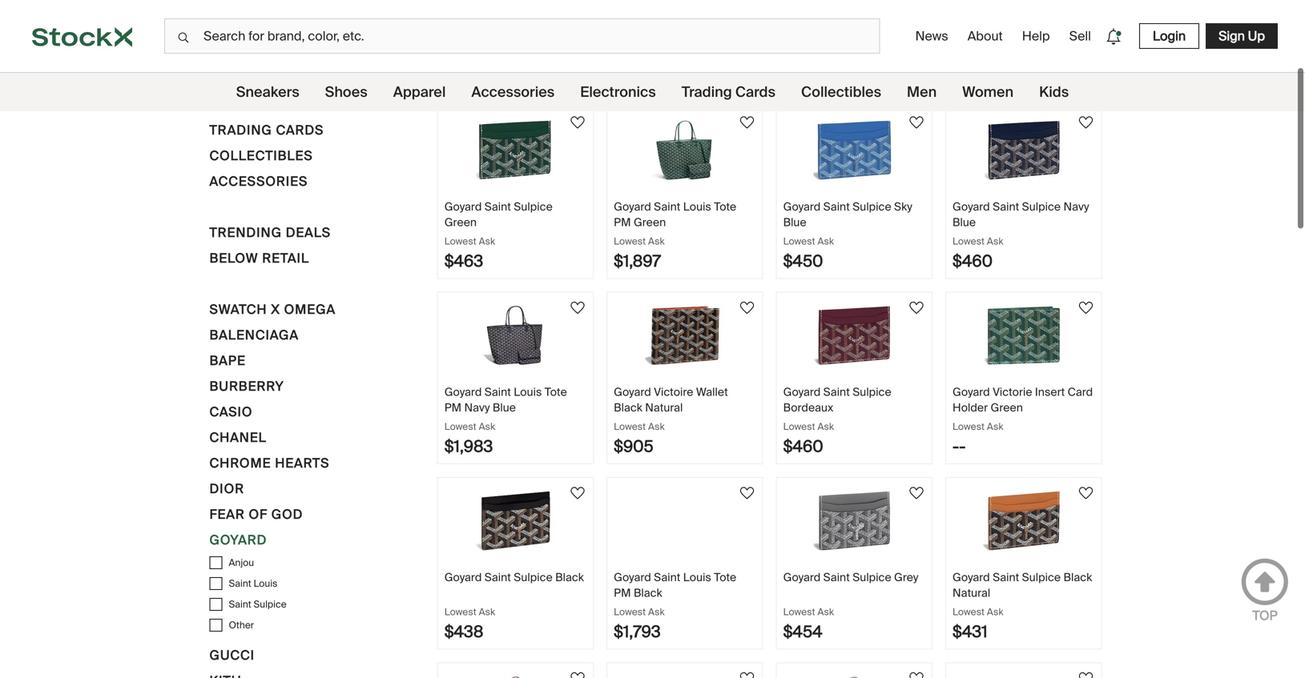 Task type: vqa. For each thing, say whether or not it's contained in the screenshot.
Sell link
yes



Task type: describe. For each thing, give the bounding box(es) containing it.
trading inside product category switcher element
[[682, 83, 732, 101]]

sign up
[[1219, 28, 1265, 44]]

ask inside goyard saint sulpice bordeaux lowest ask $460
[[818, 421, 834, 433]]

grey
[[894, 571, 919, 585]]

sulpice for goyard saint sulpice grey
[[853, 571, 892, 585]]

goyard for goyard saint sulpice grey
[[783, 571, 821, 585]]

ask inside lowest ask $438
[[479, 606, 495, 619]]

0 horizontal spatial shoes
[[210, 45, 258, 62]]

$460 inside goyard saint sulpice bordeaux lowest ask $460
[[783, 437, 823, 457]]

ask inside goyard saint sulpice black natural lowest ask $431
[[987, 606, 1004, 619]]

sort by featured
[[966, 28, 1057, 43]]

sell link
[[1063, 21, 1098, 51]]

x
[[626, 53, 632, 70]]

trading cards button
[[210, 120, 324, 146]]

below
[[210, 250, 258, 267]]

chrome hearts
[[210, 455, 330, 472]]

shoes inside product category switcher element
[[325, 83, 368, 101]]

follow image for $438
[[568, 484, 588, 503]]

lowest inside goyard saint sulpice green lowest ask $463
[[445, 235, 477, 248]]

follow image for $905
[[738, 299, 757, 318]]

follow image for $431
[[1077, 484, 1096, 503]]

electronics inside product category switcher element
[[580, 83, 656, 101]]

lowest inside the goyard victorie insert card holder green lowest ask --
[[953, 421, 985, 433]]

goyard saint louis tote pm black/natural image
[[460, 677, 572, 679]]

dior button
[[210, 479, 244, 505]]

fear of god
[[210, 506, 303, 523]]

follow image for ask
[[907, 113, 926, 132]]

goyard for goyard saint sulpice black
[[445, 571, 482, 585]]

goyard for goyard saint sulpice sky blue lowest ask $450
[[783, 200, 821, 214]]

goyard saint sulpice bordeaux lowest ask $460
[[783, 385, 892, 457]]

sell
[[1069, 28, 1091, 44]]

black for goyard saint sulpice black
[[555, 571, 584, 585]]

saint for goyard saint louis tote pm black lowest ask $1,793
[[654, 571, 681, 585]]

gucci button
[[210, 646, 255, 672]]

up
[[1248, 28, 1265, 44]]

goyard victorie insert card holder green lowest ask --
[[953, 385, 1093, 457]]

chrome
[[210, 455, 271, 472]]

apparel button
[[210, 69, 271, 95]]

0 horizontal spatial trading cards
[[210, 122, 324, 139]]

$1,897
[[614, 251, 661, 272]]

cards inside button
[[276, 122, 324, 139]]

saint for goyard saint sulpice bordeaux lowest ask $460
[[823, 385, 850, 400]]

news link
[[909, 21, 955, 51]]

saint for goyard saint sulpice grey
[[823, 571, 850, 585]]

home
[[431, 20, 458, 32]]

sulpice for goyard saint sulpice green lowest ask $463
[[514, 200, 553, 214]]

help
[[1022, 28, 1050, 44]]

notification unread icon image
[[1103, 25, 1125, 48]]

goyard saint louis tote pm navy blue image
[[460, 306, 572, 366]]

goyard saint sulpice navy blue image
[[968, 120, 1080, 180]]

goyard for goyard saint sulpice black natural lowest ask $431
[[953, 571, 990, 585]]

goyard saint louis tote pm green lowest ask $1,897
[[614, 200, 737, 272]]

lowest inside goyard saint sulpice sky blue lowest ask $450
[[783, 235, 815, 248]]

victorie
[[993, 385, 1033, 400]]

pm for ask
[[445, 400, 462, 415]]

insert
[[1035, 385, 1065, 400]]

sulpice for goyard saint sulpice black
[[514, 571, 553, 585]]

top
[[1253, 608, 1278, 625]]

retail
[[262, 250, 309, 267]]

saint for goyard saint louis tote pm green lowest ask $1,897
[[654, 200, 681, 214]]

$905
[[614, 437, 654, 457]]

dior
[[210, 481, 244, 498]]

tote for $1,897
[[714, 200, 737, 214]]

apparel link
[[393, 73, 446, 111]]

louis for ask
[[514, 385, 542, 400]]

$438
[[445, 622, 484, 643]]

goyard for goyard victoire wallet black natural lowest ask $905
[[614, 385, 651, 400]]

black for goyard saint sulpice black natural lowest ask $431
[[1064, 571, 1092, 585]]

anjou
[[229, 557, 254, 569]]

goyard saint sulpice green lowest ask $463
[[445, 200, 553, 272]]

black for goyard victoire wallet black natural lowest ask $905
[[614, 400, 643, 415]]

accessories button
[[210, 171, 308, 197]]

holder
[[953, 400, 988, 415]]

back to top image
[[1241, 559, 1289, 607]]

home / accessories / goyard
[[431, 18, 573, 33]]

follow image for $1,793
[[738, 484, 757, 503]]

goyard for goyard saint sulpice green lowest ask $463
[[445, 200, 482, 214]]

ask inside goyard saint louis tote pm green lowest ask $1,897
[[648, 235, 665, 248]]

2 / from the left
[[532, 18, 536, 33]]

lowest inside lowest ask $438
[[445, 606, 477, 619]]

goyard saint sulpice grey image
[[798, 491, 911, 551]]

navy inside goyard saint sulpice navy blue lowest ask $460
[[1064, 200, 1089, 214]]

sulpice for goyard saint sulpice sky blue lowest ask $450
[[853, 200, 892, 214]]

fear of god button
[[210, 505, 303, 530]]

bape button
[[210, 351, 246, 377]]

goyard saint louis tote pm navy blue lowest ask $1,983
[[445, 385, 567, 457]]

accessories inside product category switcher element
[[471, 83, 555, 101]]

stockx logo link
[[0, 0, 164, 72]]

natural for $905
[[645, 400, 683, 415]]

blue for $450
[[783, 215, 807, 230]]

electronics link
[[580, 73, 656, 111]]

fear
[[210, 506, 245, 523]]

saint for goyard saint sulpice black
[[485, 571, 511, 585]]

clear all filters
[[451, 52, 534, 69]]

login button
[[1139, 23, 1200, 49]]

accessories link
[[472, 19, 527, 33]]

goyard for goyard
[[210, 532, 267, 549]]

0 horizontal spatial apparel
[[210, 71, 271, 87]]

women
[[963, 83, 1014, 101]]

goyard saint sulpice navy blue lowest ask $460
[[953, 200, 1089, 272]]

saint down anjou
[[229, 578, 251, 590]]

burberry button
[[210, 377, 284, 402]]

product category switcher element
[[0, 73, 1305, 111]]

sulpice for goyard saint sulpice bordeaux lowest ask $460
[[853, 385, 892, 400]]

by
[[991, 28, 1005, 43]]

kids
[[1039, 83, 1069, 101]]

goyard saint sulpice black natural image
[[968, 491, 1080, 551]]

goyard for goyard victorie insert card holder green lowest ask --
[[953, 385, 990, 400]]

black inside goyard saint louis tote pm black lowest ask $1,793
[[634, 586, 662, 601]]

goyard victorie insert card holder green image
[[968, 306, 1080, 366]]

louis up saint sulpice
[[254, 578, 278, 590]]

saint for goyard saint sulpice navy blue lowest ask $460
[[993, 200, 1020, 214]]

hearts
[[275, 455, 330, 472]]

news
[[916, 28, 949, 44]]

saint for goyard saint louis tote pm navy blue lowest ask $1,983
[[485, 385, 511, 400]]

sky
[[894, 200, 913, 214]]

kids link
[[1039, 73, 1069, 111]]

green for $1,897
[[634, 215, 666, 230]]

goyard saint sulpice grey
[[783, 571, 919, 585]]

$450
[[783, 251, 823, 272]]

follow image for $460
[[907, 299, 926, 318]]

2 - from the left
[[959, 437, 966, 457]]

goyard button
[[210, 530, 267, 556]]

follow image for lowest
[[1077, 299, 1096, 318]]

lowest inside goyard saint sulpice navy blue lowest ask $460
[[953, 235, 985, 248]]

$1,983
[[445, 437, 493, 457]]

cards inside product category switcher element
[[736, 83, 776, 101]]

clear
[[451, 52, 482, 69]]

bape
[[210, 353, 246, 369]]

green inside goyard saint sulpice green lowest ask $463
[[445, 215, 477, 230]]

filters
[[502, 52, 534, 69]]

sneakers button
[[210, 18, 284, 43]]

1 / from the left
[[463, 18, 467, 33]]

men link
[[907, 73, 937, 111]]

saint sulpice
[[229, 599, 287, 611]]

about link
[[961, 21, 1010, 51]]

ask inside the 'goyard victoire wallet black natural lowest ask $905'
[[648, 421, 665, 433]]

ask inside goyard saint sulpice green lowest ask $463
[[479, 235, 495, 248]]

below retail button
[[210, 248, 309, 274]]

accessories link
[[471, 73, 555, 111]]

accessories
[[472, 20, 527, 32]]

electronics button
[[210, 95, 307, 120]]



Task type: locate. For each thing, give the bounding box(es) containing it.
goyard left the "victoire"
[[614, 385, 651, 400]]

1 horizontal spatial trading
[[682, 83, 732, 101]]

featured
[[1010, 28, 1057, 43]]

cards
[[736, 83, 776, 101], [276, 122, 324, 139]]

0 vertical spatial shoes
[[210, 45, 258, 62]]

shoes link
[[325, 73, 368, 111]]

accessories down filters
[[471, 83, 555, 101]]

follow image for $1,983
[[568, 299, 588, 318]]

saint inside goyard saint louis tote pm navy blue lowest ask $1,983
[[485, 385, 511, 400]]

pm
[[614, 215, 631, 230], [445, 400, 462, 415], [614, 586, 631, 601]]

green up $1,897
[[634, 215, 666, 230]]

trading down electronics button
[[210, 122, 272, 139]]

saint for goyard saint sulpice black natural lowest ask $431
[[993, 571, 1020, 585]]

sulpice down goyard saint sulpice black image
[[514, 571, 553, 585]]

goyard up $1,983
[[445, 385, 482, 400]]

apparel down home "link" at the top left of page
[[393, 83, 446, 101]]

lowest inside goyard saint louis tote pm green lowest ask $1,897
[[614, 235, 646, 248]]

casio
[[210, 404, 253, 421]]

goyard inside home / accessories / goyard
[[541, 19, 573, 32]]

lowest inside goyard saint louis tote pm navy blue lowest ask $1,983
[[445, 421, 477, 433]]

collectibles up goyard saint sulpice sky blue image on the right top
[[801, 83, 882, 101]]

goyard inside goyard saint louis tote pm black lowest ask $1,793
[[614, 571, 651, 585]]

sneakers up trading cards button
[[236, 83, 299, 101]]

goyard saint louis tote pm green image
[[629, 120, 741, 180]]

sulpice for goyard saint sulpice navy blue lowest ask $460
[[1022, 200, 1061, 214]]

blue inside goyard saint louis tote pm navy blue lowest ask $1,983
[[493, 400, 516, 415]]

saint
[[485, 200, 511, 214], [654, 200, 681, 214], [823, 200, 850, 214], [993, 200, 1020, 214], [485, 385, 511, 400], [823, 385, 850, 400], [485, 571, 511, 585], [654, 571, 681, 585], [823, 571, 850, 585], [993, 571, 1020, 585], [229, 578, 251, 590], [229, 599, 251, 611]]

goyard inside the 'goyard victoire wallet black natural lowest ask $905'
[[614, 385, 651, 400]]

0 horizontal spatial green
[[445, 215, 477, 230]]

about
[[968, 28, 1003, 44]]

louis down the goyard saint louis tote pm navy blue image at the left of the page
[[514, 385, 542, 400]]

sneakers
[[210, 19, 284, 36], [236, 83, 299, 101]]

pm up "$1,793"
[[614, 586, 631, 601]]

goyard for goyard saint sulpice navy blue lowest ask $460
[[953, 200, 990, 214]]

0 horizontal spatial accessories
[[210, 173, 308, 190]]

goyard inside goyard saint sulpice black natural lowest ask $431
[[953, 571, 990, 585]]

black down goyard saint sulpice black image
[[555, 571, 584, 585]]

goyard saint sulpice black natural lowest ask $431
[[953, 571, 1092, 643]]

natural down the "victoire"
[[645, 400, 683, 415]]

0 horizontal spatial blue
[[493, 400, 516, 415]]

goyard inside goyard saint sulpice navy blue lowest ask $460
[[953, 200, 990, 214]]

tote inside goyard saint louis tote pm navy blue lowest ask $1,983
[[545, 385, 567, 400]]

0 vertical spatial navy
[[1064, 200, 1089, 214]]

$463
[[445, 251, 483, 272]]

goyard right sky at the right top of the page
[[953, 200, 990, 214]]

pm inside goyard saint louis tote pm black lowest ask $1,793
[[614, 586, 631, 601]]

0 horizontal spatial electronics
[[210, 96, 307, 113]]

louis inside goyard saint louis tote pm black lowest ask $1,793
[[683, 571, 711, 585]]

lowest inside goyard saint sulpice bordeaux lowest ask $460
[[783, 421, 815, 433]]

black inside goyard saint sulpice black natural lowest ask $431
[[1064, 571, 1092, 585]]

goyard inside goyard saint sulpice sky blue lowest ask $450
[[783, 200, 821, 214]]

blue for $460
[[953, 215, 976, 230]]

goyard saint sulpice green image
[[460, 120, 572, 180]]

sulpice inside goyard saint sulpice sky blue lowest ask $450
[[853, 200, 892, 214]]

black
[[614, 400, 643, 415], [555, 571, 584, 585], [1064, 571, 1092, 585], [634, 586, 662, 601]]

shoes button
[[210, 43, 258, 69]]

louis
[[683, 200, 711, 214], [514, 385, 542, 400], [683, 571, 711, 585], [254, 578, 278, 590]]

saint down goyard saint louis tote pm black image
[[654, 571, 681, 585]]

wallet
[[696, 385, 728, 400]]

0 horizontal spatial cards
[[276, 122, 324, 139]]

goyard left x
[[580, 53, 622, 70]]

clear all filters button
[[431, 41, 554, 81]]

2 horizontal spatial blue
[[953, 215, 976, 230]]

1 horizontal spatial cards
[[736, 83, 776, 101]]

lowest ask $438
[[445, 606, 495, 643]]

$454
[[783, 622, 823, 643]]

follow image for $460
[[1077, 113, 1096, 132]]

green for -
[[991, 400, 1023, 415]]

saint down the goyard saint louis tote pm navy blue image at the left of the page
[[485, 385, 511, 400]]

0 vertical spatial collectibles
[[801, 83, 882, 101]]

1 horizontal spatial shoes
[[325, 83, 368, 101]]

electronics down the apparel button
[[210, 96, 307, 113]]

1 horizontal spatial collectibles
[[801, 83, 882, 101]]

navy up $1,983
[[464, 400, 490, 415]]

goyard up lowest ask $454
[[783, 571, 821, 585]]

green down the victorie
[[991, 400, 1023, 415]]

other
[[229, 619, 254, 632]]

sort
[[966, 28, 988, 43]]

omega
[[284, 301, 336, 318]]

louis for $1,897
[[683, 200, 711, 214]]

electronics
[[580, 83, 656, 101], [210, 96, 307, 113]]

god
[[271, 506, 303, 523]]

swatch x omega button
[[210, 300, 336, 325]]

sign
[[1219, 28, 1245, 44]]

goyard up "$1,793"
[[614, 571, 651, 585]]

lowest
[[445, 235, 477, 248], [614, 235, 646, 248], [783, 235, 815, 248], [953, 235, 985, 248], [445, 421, 477, 433], [614, 421, 646, 433], [783, 421, 815, 433], [953, 421, 985, 433], [445, 606, 477, 619], [614, 606, 646, 619], [783, 606, 815, 619], [953, 606, 985, 619]]

goyard saint sulpice orange image
[[968, 677, 1080, 679]]

0 horizontal spatial navy
[[464, 400, 490, 415]]

2 vertical spatial pm
[[614, 586, 631, 601]]

goyard for goyard x
[[580, 53, 622, 70]]

0 vertical spatial pm
[[614, 215, 631, 230]]

help link
[[1016, 21, 1057, 51]]

green inside the goyard victorie insert card holder green lowest ask --
[[991, 400, 1023, 415]]

0 horizontal spatial natural
[[645, 400, 683, 415]]

ask inside goyard saint louis tote pm black lowest ask $1,793
[[648, 606, 665, 619]]

1 horizontal spatial $460
[[953, 251, 993, 272]]

1 vertical spatial navy
[[464, 400, 490, 415]]

goyard inside goyard saint louis tote pm green lowest ask $1,897
[[614, 200, 651, 214]]

tote down goyard saint louis tote pm black image
[[714, 571, 737, 585]]

saint up lowest ask $454
[[823, 571, 850, 585]]

$431
[[953, 622, 988, 643]]

goyard up $1,897
[[614, 200, 651, 214]]

goyard saint sulpice sky blue image
[[798, 120, 911, 180]]

sulpice inside goyard saint sulpice black natural lowest ask $431
[[1022, 571, 1061, 585]]

goyard up bordeaux
[[783, 385, 821, 400]]

goyard victoire wallet black natural lowest ask $905
[[614, 385, 728, 457]]

sulpice inside goyard saint sulpice bordeaux lowest ask $460
[[853, 385, 892, 400]]

saint inside goyard saint sulpice navy blue lowest ask $460
[[993, 200, 1020, 214]]

1 horizontal spatial /
[[532, 18, 536, 33]]

lowest inside goyard saint sulpice black natural lowest ask $431
[[953, 606, 985, 619]]

black down goyard saint sulpice black natural image
[[1064, 571, 1092, 585]]

1 horizontal spatial natural
[[953, 586, 991, 601]]

sign up button
[[1206, 23, 1278, 49]]

collectibles button
[[210, 146, 313, 171]]

goyard saint sulpice sky blue lowest ask $450
[[783, 200, 913, 272]]

follow image
[[907, 113, 926, 132], [907, 299, 926, 318], [1077, 299, 1096, 318], [1077, 670, 1096, 679]]

1 horizontal spatial green
[[634, 215, 666, 230]]

ask inside lowest ask $454
[[818, 606, 834, 619]]

goyard up '$450'
[[783, 200, 821, 214]]

follow image for $463
[[568, 113, 588, 132]]

1 vertical spatial trading cards
[[210, 122, 324, 139]]

saint down goyard saint sulpice navy blue image at the top of page
[[993, 200, 1020, 214]]

goyard saint sulpice bordeaux image
[[798, 306, 911, 366]]

sulpice down goyard saint sulpice green image
[[514, 200, 553, 214]]

sulpice
[[514, 200, 553, 214], [853, 200, 892, 214], [1022, 200, 1061, 214], [853, 385, 892, 400], [514, 571, 553, 585], [853, 571, 892, 585], [1022, 571, 1061, 585], [254, 599, 287, 611]]

saint inside goyard saint sulpice bordeaux lowest ask $460
[[823, 385, 850, 400]]

saint inside goyard saint sulpice black natural lowest ask $431
[[993, 571, 1020, 585]]

goyard saint louis tote pm grey image
[[798, 677, 911, 679]]

shoes left apparel link
[[325, 83, 368, 101]]

1 vertical spatial tote
[[545, 385, 567, 400]]

trading cards down electronics button
[[210, 122, 324, 139]]

2 vertical spatial tote
[[714, 571, 737, 585]]

goyard up holder
[[953, 385, 990, 400]]

0 vertical spatial natural
[[645, 400, 683, 415]]

goyard for goyard saint sulpice bordeaux lowest ask $460
[[783, 385, 821, 400]]

louis down goyard saint louis tote pm black image
[[683, 571, 711, 585]]

of
[[249, 506, 268, 523]]

trending
[[210, 224, 282, 241]]

saint up other
[[229, 599, 251, 611]]

1 vertical spatial cards
[[276, 122, 324, 139]]

tote for ask
[[545, 385, 567, 400]]

ask inside goyard saint sulpice navy blue lowest ask $460
[[987, 235, 1004, 248]]

1 vertical spatial trading
[[210, 122, 272, 139]]

saint louis
[[229, 578, 278, 590]]

goyard right accessories
[[541, 19, 573, 32]]

below retail
[[210, 250, 309, 267]]

electronics down x
[[580, 83, 656, 101]]

/ right home
[[463, 18, 467, 33]]

collectibles inside product category switcher element
[[801, 83, 882, 101]]

saint up lowest ask $438
[[485, 571, 511, 585]]

2 horizontal spatial green
[[991, 400, 1023, 415]]

sneakers inside product category switcher element
[[236, 83, 299, 101]]

pm inside goyard saint louis tote pm navy blue lowest ask $1,983
[[445, 400, 462, 415]]

gucci
[[210, 647, 255, 664]]

sneakers up shoes 'button'
[[210, 19, 284, 36]]

goyard saint louis tote pm sky blue image
[[629, 677, 741, 679]]

trending deals button
[[210, 223, 331, 248]]

trading cards up goyard saint louis tote pm green image
[[682, 83, 776, 101]]

louis inside goyard saint louis tote pm navy blue lowest ask $1,983
[[514, 385, 542, 400]]

tote down the goyard saint louis tote pm navy blue image at the left of the page
[[545, 385, 567, 400]]

0 horizontal spatial trading
[[210, 122, 272, 139]]

1 vertical spatial $460
[[783, 437, 823, 457]]

stockx logo image
[[32, 27, 132, 47]]

1 vertical spatial shoes
[[325, 83, 368, 101]]

goyard saint louis tote pm black image
[[629, 491, 741, 551]]

0 horizontal spatial $460
[[783, 437, 823, 457]]

louis for $1,793
[[683, 571, 711, 585]]

goyard for goyard saint louis tote pm navy blue lowest ask $1,983
[[445, 385, 482, 400]]

men
[[907, 83, 937, 101]]

black up $905
[[614, 400, 643, 415]]

1 vertical spatial sneakers
[[236, 83, 299, 101]]

ask
[[479, 235, 495, 248], [648, 235, 665, 248], [818, 235, 834, 248], [987, 235, 1004, 248], [479, 421, 495, 433], [648, 421, 665, 433], [818, 421, 834, 433], [987, 421, 1004, 433], [479, 606, 495, 619], [648, 606, 665, 619], [818, 606, 834, 619], [987, 606, 1004, 619]]

ask inside goyard saint sulpice sky blue lowest ask $450
[[818, 235, 834, 248]]

pm up $1,983
[[445, 400, 462, 415]]

0 vertical spatial $460
[[953, 251, 993, 272]]

ask inside the goyard victorie insert card holder green lowest ask --
[[987, 421, 1004, 433]]

0 vertical spatial accessories
[[471, 83, 555, 101]]

green inside goyard saint louis tote pm green lowest ask $1,897
[[634, 215, 666, 230]]

tote for $1,793
[[714, 571, 737, 585]]

1 horizontal spatial apparel
[[393, 83, 446, 101]]

natural inside goyard saint sulpice black natural lowest ask $431
[[953, 586, 991, 601]]

shoes down sneakers button
[[210, 45, 258, 62]]

goyard for goyard saint louis tote pm green lowest ask $1,897
[[614, 200, 651, 214]]

1 vertical spatial collectibles
[[210, 147, 313, 164]]

saint inside goyard saint sulpice sky blue lowest ask $450
[[823, 200, 850, 214]]

chanel
[[210, 430, 267, 446]]

1 vertical spatial accessories
[[210, 173, 308, 190]]

trading cards
[[682, 83, 776, 101], [210, 122, 324, 139]]

sulpice down goyard saint sulpice black natural image
[[1022, 571, 1061, 585]]

sulpice left grey
[[853, 571, 892, 585]]

home link
[[431, 19, 458, 33]]

sulpice for goyard saint sulpice black natural lowest ask $431
[[1022, 571, 1061, 585]]

collectibles down trading cards button
[[210, 147, 313, 164]]

sulpice inside goyard saint sulpice navy blue lowest ask $460
[[1022, 200, 1061, 214]]

goyard inside the goyard victorie insert card holder green lowest ask --
[[953, 385, 990, 400]]

$460 inside goyard saint sulpice navy blue lowest ask $460
[[953, 251, 993, 272]]

all
[[485, 52, 499, 69]]

1 vertical spatial natural
[[953, 586, 991, 601]]

trading up goyard saint louis tote pm green image
[[682, 83, 732, 101]]

saint for goyard saint sulpice sky blue lowest ask $450
[[823, 200, 850, 214]]

tote inside goyard saint louis tote pm green lowest ask $1,897
[[714, 200, 737, 214]]

pm up $1,897
[[614, 215, 631, 230]]

login
[[1153, 28, 1186, 44]]

follow image
[[568, 113, 588, 132], [738, 113, 757, 132], [1077, 113, 1096, 132], [568, 299, 588, 318], [738, 299, 757, 318], [568, 484, 588, 503], [738, 484, 757, 503], [907, 484, 926, 503], [1077, 484, 1096, 503], [568, 670, 588, 679], [738, 670, 757, 679], [907, 670, 926, 679]]

saint down goyard saint louis tote pm green image
[[654, 200, 681, 214]]

saint down goyard saint sulpice green image
[[485, 200, 511, 214]]

black inside the 'goyard victoire wallet black natural lowest ask $905'
[[614, 400, 643, 415]]

trading cards link
[[682, 73, 776, 111]]

goyard victoire wallet black natural image
[[629, 306, 741, 366]]

goyard inside goyard saint sulpice green lowest ask $463
[[445, 200, 482, 214]]

saint inside goyard saint louis tote pm black lowest ask $1,793
[[654, 571, 681, 585]]

saint down goyard saint sulpice black natural image
[[993, 571, 1020, 585]]

1 vertical spatial pm
[[445, 400, 462, 415]]

collectibles link
[[801, 73, 882, 111]]

goyard up $431
[[953, 571, 990, 585]]

saint inside goyard saint sulpice green lowest ask $463
[[485, 200, 511, 214]]

goyard inside goyard saint sulpice bordeaux lowest ask $460
[[783, 385, 821, 400]]

louis inside goyard saint louis tote pm green lowest ask $1,897
[[683, 200, 711, 214]]

1 horizontal spatial navy
[[1064, 200, 1089, 214]]

0 vertical spatial cards
[[736, 83, 776, 101]]

0 vertical spatial trading cards
[[682, 83, 776, 101]]

0 horizontal spatial /
[[463, 18, 467, 33]]

goyard up lowest ask $438
[[445, 571, 482, 585]]

chrome hearts button
[[210, 454, 330, 479]]

saint inside goyard saint louis tote pm green lowest ask $1,897
[[654, 200, 681, 214]]

green up $463 at the left top of page
[[445, 215, 477, 230]]

0 horizontal spatial collectibles
[[210, 147, 313, 164]]

bordeaux
[[783, 400, 834, 415]]

1 horizontal spatial accessories
[[471, 83, 555, 101]]

1 - from the left
[[953, 437, 959, 457]]

apparel inside product category switcher element
[[393, 83, 446, 101]]

0 vertical spatial trading
[[682, 83, 732, 101]]

goyard inside goyard saint louis tote pm navy blue lowest ask $1,983
[[445, 385, 482, 400]]

victoire
[[654, 385, 694, 400]]

$460
[[953, 251, 993, 272], [783, 437, 823, 457]]

trading inside button
[[210, 122, 272, 139]]

blue inside goyard saint sulpice navy blue lowest ask $460
[[953, 215, 976, 230]]

lowest inside the 'goyard victoire wallet black natural lowest ask $905'
[[614, 421, 646, 433]]

goyard for goyard saint louis tote pm black lowest ask $1,793
[[614, 571, 651, 585]]

follow image for $1,897
[[738, 113, 757, 132]]

louis down goyard saint louis tote pm green image
[[683, 200, 711, 214]]

natural up $431
[[953, 586, 991, 601]]

saint down goyard saint sulpice sky blue image on the right top
[[823, 200, 850, 214]]

Search... search field
[[164, 18, 880, 54]]

accessories down collectibles button
[[210, 173, 308, 190]]

goyard saint sulpice black image
[[460, 491, 572, 551]]

sulpice down goyard saint sulpice navy blue image at the top of page
[[1022, 200, 1061, 214]]

goyard up anjou
[[210, 532, 267, 549]]

blue inside goyard saint sulpice sky blue lowest ask $450
[[783, 215, 807, 230]]

pm for $1,897
[[614, 215, 631, 230]]

navy down goyard saint sulpice navy blue image at the top of page
[[1064, 200, 1089, 214]]

lowest inside goyard saint louis tote pm black lowest ask $1,793
[[614, 606, 646, 619]]

0 vertical spatial sneakers
[[210, 19, 284, 36]]

tote down goyard saint louis tote pm green image
[[714, 200, 737, 214]]

green
[[445, 215, 477, 230], [634, 215, 666, 230], [991, 400, 1023, 415]]

natural inside the 'goyard victoire wallet black natural lowest ask $905'
[[645, 400, 683, 415]]

goyard
[[541, 19, 573, 32], [580, 53, 622, 70], [445, 200, 482, 214], [614, 200, 651, 214], [783, 200, 821, 214], [953, 200, 990, 214], [445, 385, 482, 400], [614, 385, 651, 400], [783, 385, 821, 400], [953, 385, 990, 400], [210, 532, 267, 549], [445, 571, 482, 585], [614, 571, 651, 585], [783, 571, 821, 585], [953, 571, 990, 585]]

$1,793
[[614, 622, 661, 643]]

sulpice down goyard saint sulpice bordeaux image
[[853, 385, 892, 400]]

swatch x omega
[[210, 301, 336, 318]]

lowest inside lowest ask $454
[[783, 606, 815, 619]]

pm for $1,793
[[614, 586, 631, 601]]

black up "$1,793"
[[634, 586, 662, 601]]

goyard up $463 at the left top of page
[[445, 200, 482, 214]]

natural for $431
[[953, 586, 991, 601]]

1 horizontal spatial electronics
[[580, 83, 656, 101]]

tote inside goyard saint louis tote pm black lowest ask $1,793
[[714, 571, 737, 585]]

sulpice down saint louis
[[254, 599, 287, 611]]

saint up bordeaux
[[823, 385, 850, 400]]

chanel button
[[210, 428, 267, 454]]

apparel down shoes 'button'
[[210, 71, 271, 87]]

sulpice inside goyard saint sulpice green lowest ask $463
[[514, 200, 553, 214]]

0 vertical spatial tote
[[714, 200, 737, 214]]

balenciaga button
[[210, 325, 299, 351]]

trading cards inside product category switcher element
[[682, 83, 776, 101]]

saint for goyard saint sulpice green lowest ask $463
[[485, 200, 511, 214]]

/ right accessories
[[532, 18, 536, 33]]

women link
[[963, 73, 1014, 111]]

sulpice left sky at the right top of the page
[[853, 200, 892, 214]]

balenciaga
[[210, 327, 299, 344]]

pm inside goyard saint louis tote pm green lowest ask $1,897
[[614, 215, 631, 230]]

navy inside goyard saint louis tote pm navy blue lowest ask $1,983
[[464, 400, 490, 415]]

1 horizontal spatial trading cards
[[682, 83, 776, 101]]

ask inside goyard saint louis tote pm navy blue lowest ask $1,983
[[479, 421, 495, 433]]

follow image for $454
[[907, 484, 926, 503]]

1 horizontal spatial blue
[[783, 215, 807, 230]]

trending deals
[[210, 224, 331, 241]]

apparel
[[210, 71, 271, 87], [393, 83, 446, 101]]



